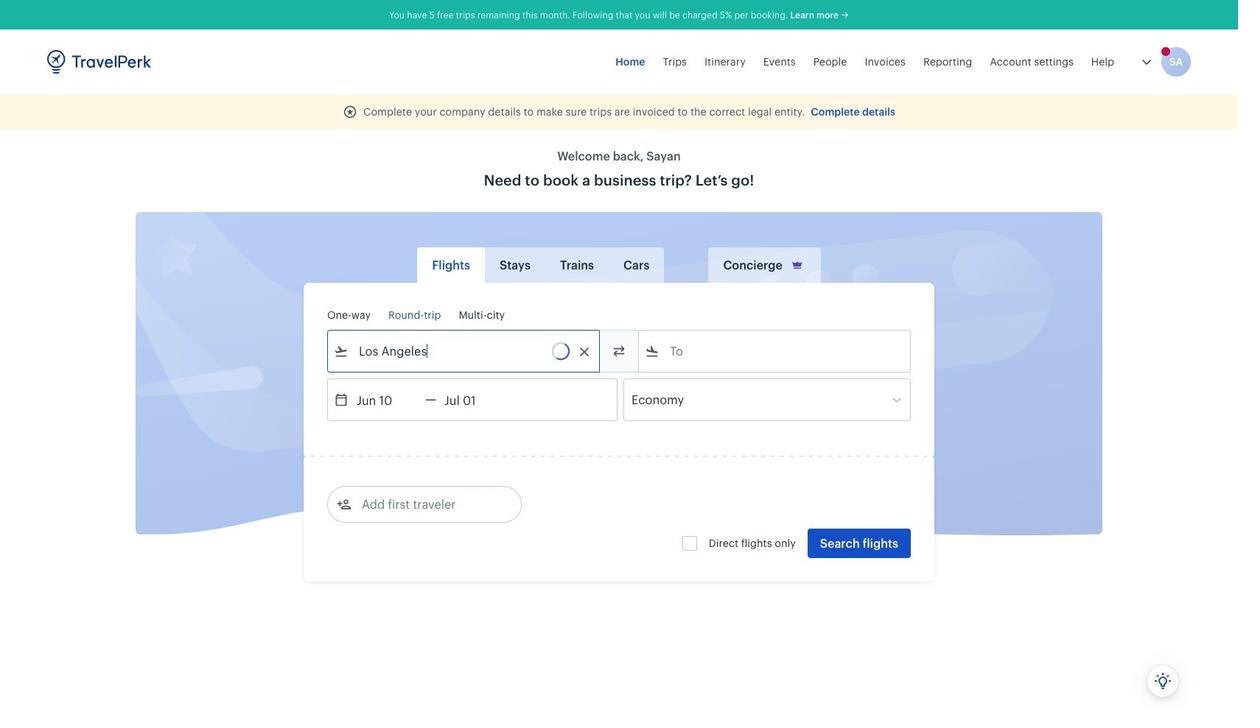 Task type: vqa. For each thing, say whether or not it's contained in the screenshot.
Add traveler search field
no



Task type: describe. For each thing, give the bounding box(es) containing it.
Return text field
[[436, 380, 513, 421]]

To search field
[[660, 340, 891, 363]]

Depart text field
[[349, 380, 425, 421]]



Task type: locate. For each thing, give the bounding box(es) containing it.
Add first traveler search field
[[352, 493, 505, 517]]

From search field
[[349, 340, 580, 363]]



